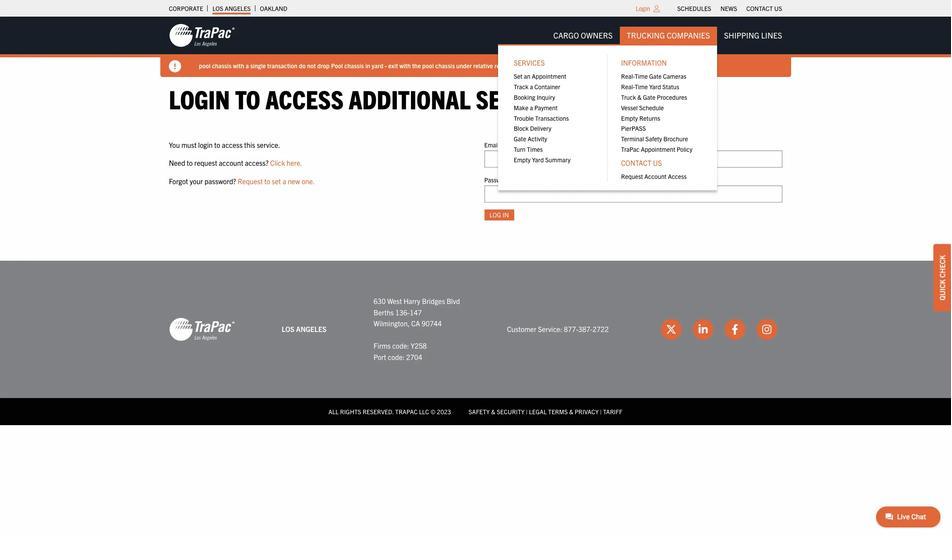 Task type: describe. For each thing, give the bounding box(es) containing it.
activity
[[528, 135, 547, 143]]

port
[[374, 353, 386, 362]]

to down single
[[235, 83, 260, 115]]

2 chassis from the left
[[344, 62, 364, 69]]

booking inquiry link
[[507, 92, 601, 102]]

schedules
[[677, 4, 711, 12]]

tariff link
[[603, 408, 623, 416]]

legal terms & privacy link
[[529, 408, 599, 416]]

empty inside set an appointment track a container booking inquiry make a payment trouble transactions block delivery gate activity turn times empty yard summary
[[514, 156, 531, 164]]

1 horizontal spatial &
[[569, 408, 573, 416]]

services inside 'main content'
[[476, 83, 573, 115]]

2 real- from the top
[[621, 83, 635, 91]]

check
[[938, 255, 947, 278]]

quick check
[[938, 255, 947, 301]]

request inside login to access additional services 'main content'
[[238, 177, 263, 186]]

us inside menu item
[[653, 159, 662, 167]]

real-time yard status link
[[614, 82, 708, 92]]

owners
[[581, 30, 613, 40]]

policy
[[677, 145, 693, 153]]

gate inside set an appointment track a container booking inquiry make a payment trouble transactions block delivery gate activity turn times empty yard summary
[[514, 135, 526, 143]]

login
[[198, 140, 213, 149]]

the
[[412, 62, 421, 69]]

a left single
[[245, 62, 249, 69]]

pop20
[[542, 62, 561, 69]]

2 time from the top
[[635, 83, 648, 91]]

customer
[[507, 325, 536, 334]]

companies
[[667, 30, 710, 40]]

menu bar containing cargo owners
[[498, 27, 789, 191]]

truck
[[621, 93, 636, 101]]

lines
[[761, 30, 782, 40]]

drop
[[317, 62, 329, 69]]

inquiry
[[537, 93, 555, 101]]

to right login
[[214, 140, 220, 149]]

menu for information
[[614, 71, 708, 155]]

address
[[500, 141, 522, 149]]

wilmington,
[[374, 319, 410, 328]]

west
[[387, 297, 402, 306]]

2 pool from the left
[[422, 62, 434, 69]]

quick
[[938, 280, 947, 301]]

trucking companies menu item
[[498, 27, 717, 191]]

2 with from the left
[[399, 62, 411, 69]]

1 / from the left
[[562, 62, 564, 69]]

shipping lines
[[724, 30, 782, 40]]

shipping lines link
[[717, 27, 789, 44]]

forgot
[[169, 177, 188, 186]]

0 horizontal spatial los
[[212, 4, 223, 12]]

new
[[288, 177, 300, 186]]

quick check link
[[934, 245, 951, 312]]

request
[[194, 159, 217, 167]]

real-time gate cameras link
[[614, 71, 708, 82]]

transactions
[[535, 114, 569, 122]]

none submit inside login to access additional services 'main content'
[[484, 210, 514, 221]]

schedule
[[639, 104, 664, 112]]

an
[[524, 72, 530, 80]]

under
[[456, 62, 472, 69]]

0 vertical spatial gate
[[649, 72, 662, 80]]

trapac
[[621, 145, 640, 153]]

block delivery link
[[507, 123, 601, 134]]

0 horizontal spatial &
[[491, 408, 495, 416]]

menu for services
[[507, 71, 601, 165]]

empty inside the real-time gate cameras real-time yard status truck & gate procedures vessel schedule empty returns pierpass terminal safety brochure trapac appointment policy
[[621, 114, 638, 122]]

safety & security link
[[469, 408, 525, 416]]

contact us menu item
[[614, 155, 708, 182]]

delivery
[[530, 125, 551, 132]]

terminal safety brochure link
[[614, 134, 708, 144]]

account
[[644, 173, 667, 181]]

y258
[[411, 342, 427, 351]]

630 west harry bridges blvd berths 136-147 wilmington, ca 90744
[[374, 297, 460, 328]]

cargo owners link
[[546, 27, 620, 44]]

privacy
[[575, 408, 599, 416]]

procedures
[[657, 93, 687, 101]]

set
[[272, 177, 281, 186]]

to left set
[[264, 177, 270, 186]]

a right make
[[530, 104, 533, 112]]

real-time gate cameras real-time yard status truck & gate procedures vessel schedule empty returns pierpass terminal safety brochure trapac appointment policy
[[621, 72, 693, 153]]

relative
[[473, 62, 493, 69]]

information menu item
[[614, 54, 708, 155]]

2704
[[406, 353, 422, 362]]

contact for left contact us link
[[621, 159, 651, 167]]

need
[[169, 159, 185, 167]]

corporate
[[169, 4, 203, 12]]

1 - from the left
[[385, 62, 387, 69]]

empty returns link
[[614, 113, 708, 123]]

terms
[[548, 408, 568, 416]]

1 los angeles image from the top
[[169, 23, 235, 48]]

trapac
[[395, 408, 418, 416]]

trucking companies link
[[620, 27, 717, 44]]

appointment inside set an appointment track a container booking inquiry make a payment trouble transactions block delivery gate activity turn times empty yard summary
[[532, 72, 566, 80]]

login to access additional services main content
[[160, 83, 791, 235]]

trucking
[[627, 30, 665, 40]]

2 | from the left
[[600, 408, 602, 416]]

single
[[250, 62, 266, 69]]

shipping
[[724, 30, 759, 40]]

payment
[[534, 104, 558, 112]]

container
[[535, 83, 560, 91]]

track a container link
[[507, 82, 601, 92]]

click
[[270, 159, 285, 167]]

vessel schedule link
[[614, 102, 708, 113]]

3 chassis from the left
[[435, 62, 455, 69]]

pool chassis with a single transaction  do not drop pool chassis in yard -  exit with the pool chassis under relative release number -  pop20 / pop40 / pop45
[[199, 62, 608, 69]]

Password password field
[[484, 186, 782, 203]]

pop45
[[589, 62, 608, 69]]

90744
[[422, 319, 442, 328]]

need to request account access? click here.
[[169, 159, 302, 167]]

here.
[[287, 159, 302, 167]]

1 horizontal spatial us
[[774, 4, 782, 12]]

security
[[497, 408, 525, 416]]

news
[[721, 4, 737, 12]]

2 / from the left
[[586, 62, 588, 69]]

1 time from the top
[[635, 72, 648, 80]]

access for account
[[668, 173, 687, 181]]

los angeles link
[[212, 2, 251, 14]]

turn times link
[[507, 144, 601, 155]]

light image
[[654, 5, 660, 12]]

yard inside set an appointment track a container booking inquiry make a payment trouble transactions block delivery gate activity turn times empty yard summary
[[532, 156, 544, 164]]

0 vertical spatial angeles
[[225, 4, 251, 12]]

firms code:  y258 port code:  2704
[[374, 342, 427, 362]]

customer service: 877-387-2722
[[507, 325, 609, 334]]

0 horizontal spatial los angeles
[[212, 4, 251, 12]]

service:
[[538, 325, 562, 334]]

booking
[[514, 93, 535, 101]]

trucking companies
[[627, 30, 710, 40]]

contact us for left contact us link
[[621, 159, 662, 167]]

access for to
[[265, 83, 344, 115]]

0 vertical spatial contact us link
[[746, 2, 782, 14]]



Task type: vqa. For each thing, say whether or not it's contained in the screenshot.
2023
yes



Task type: locate. For each thing, give the bounding box(es) containing it.
1 | from the left
[[526, 408, 528, 416]]

footer
[[0, 261, 951, 426]]

request inside contact us menu item
[[621, 173, 643, 181]]

contact for contact us link to the top
[[746, 4, 773, 12]]

chassis left single
[[212, 62, 231, 69]]

access inside 'main content'
[[265, 83, 344, 115]]

1 vertical spatial time
[[635, 83, 648, 91]]

request
[[621, 173, 643, 181], [238, 177, 263, 186]]

empty down turn
[[514, 156, 531, 164]]

1 vertical spatial contact us link
[[614, 155, 708, 171]]

all rights reserved. trapac llc © 2023
[[328, 408, 451, 416]]

pop40
[[566, 62, 585, 69]]

time up truck
[[635, 83, 648, 91]]

corporate link
[[169, 2, 203, 14]]

contact us
[[746, 4, 782, 12], [621, 159, 662, 167]]

login left light image
[[636, 4, 650, 12]]

0 horizontal spatial angeles
[[225, 4, 251, 12]]

& left security
[[491, 408, 495, 416]]

1 horizontal spatial los
[[282, 325, 294, 334]]

- left exit
[[385, 62, 387, 69]]

1 vertical spatial yard
[[532, 156, 544, 164]]

1 vertical spatial safety
[[469, 408, 490, 416]]

1 horizontal spatial chassis
[[344, 62, 364, 69]]

password
[[484, 176, 510, 184]]

&
[[637, 93, 642, 101], [491, 408, 495, 416], [569, 408, 573, 416]]

terminal
[[621, 135, 644, 143]]

2 horizontal spatial chassis
[[435, 62, 455, 69]]

email
[[484, 141, 499, 149]]

a inside 'main content'
[[283, 177, 286, 186]]

us up the lines
[[774, 4, 782, 12]]

with left the
[[399, 62, 411, 69]]

services link
[[507, 54, 601, 71]]

0 horizontal spatial -
[[385, 62, 387, 69]]

pierpass
[[621, 125, 646, 132]]

0 horizontal spatial /
[[562, 62, 564, 69]]

brochure
[[663, 135, 688, 143]]

vessel
[[621, 104, 638, 112]]

0 vertical spatial login
[[636, 4, 650, 12]]

0 horizontal spatial chassis
[[212, 62, 231, 69]]

2 horizontal spatial &
[[637, 93, 642, 101]]

1 vertical spatial los
[[282, 325, 294, 334]]

1 horizontal spatial contact us
[[746, 4, 782, 12]]

1 vertical spatial services
[[476, 83, 573, 115]]

bridges
[[422, 297, 445, 306]]

menu bar
[[673, 2, 787, 14], [498, 27, 789, 191]]

menu containing services
[[498, 44, 717, 191]]

safety & security | legal terms & privacy | tariff
[[469, 408, 623, 416]]

0 horizontal spatial login
[[169, 83, 230, 115]]

contact us down trapac at the top of the page
[[621, 159, 662, 167]]

chassis left under
[[435, 62, 455, 69]]

1 horizontal spatial /
[[586, 62, 588, 69]]

safety
[[645, 135, 662, 143], [469, 408, 490, 416]]

llc
[[419, 408, 429, 416]]

2 - from the left
[[537, 62, 539, 69]]

to right "need" in the top of the page
[[187, 159, 193, 167]]

1 real- from the top
[[621, 72, 635, 80]]

solid image
[[169, 60, 181, 73]]

menu
[[498, 44, 717, 191], [507, 71, 601, 165], [614, 71, 708, 155]]

exit
[[388, 62, 398, 69]]

Email Address text field
[[484, 151, 782, 168]]

0 vertical spatial safety
[[645, 135, 662, 143]]

menu bar containing schedules
[[673, 2, 787, 14]]

0 vertical spatial menu bar
[[673, 2, 787, 14]]

safety down pierpass link
[[645, 135, 662, 143]]

0 vertical spatial services
[[514, 58, 545, 67]]

chassis left in
[[344, 62, 364, 69]]

oakland
[[260, 4, 287, 12]]

truck & gate procedures link
[[614, 92, 708, 102]]

cargo
[[553, 30, 579, 40]]

& right truck
[[637, 93, 642, 101]]

footer containing 630 west harry bridges blvd
[[0, 261, 951, 426]]

click here. link
[[270, 159, 302, 167]]

one.
[[302, 177, 315, 186]]

- right "number"
[[537, 62, 539, 69]]

time down information at top right
[[635, 72, 648, 80]]

1 horizontal spatial los angeles
[[282, 325, 327, 334]]

1 chassis from the left
[[212, 62, 231, 69]]

code: right port
[[388, 353, 405, 362]]

1 pool from the left
[[199, 62, 210, 69]]

summary
[[545, 156, 571, 164]]

0 vertical spatial contact us
[[746, 4, 782, 12]]

pool
[[331, 62, 343, 69]]

1 vertical spatial los angeles image
[[169, 318, 235, 342]]

appointment up container
[[532, 72, 566, 80]]

| left legal
[[526, 408, 528, 416]]

menu containing set an appointment
[[507, 71, 601, 165]]

1 vertical spatial code:
[[388, 353, 405, 362]]

read link
[[617, 60, 643, 71]]

0 vertical spatial time
[[635, 72, 648, 80]]

login
[[636, 4, 650, 12], [169, 83, 230, 115]]

1 vertical spatial gate
[[643, 93, 655, 101]]

1 vertical spatial real-
[[621, 83, 635, 91]]

request to set a new one. link
[[238, 177, 315, 186]]

2023
[[437, 408, 451, 416]]

136-
[[395, 308, 410, 317]]

0 horizontal spatial |
[[526, 408, 528, 416]]

0 horizontal spatial yard
[[532, 156, 544, 164]]

contact down trapac at the top of the page
[[621, 159, 651, 167]]

access inside contact us menu item
[[668, 173, 687, 181]]

pool right solid 'icon'
[[199, 62, 210, 69]]

0 vertical spatial appointment
[[532, 72, 566, 80]]

login for login link
[[636, 4, 650, 12]]

1 vertical spatial contact
[[621, 159, 651, 167]]

access down do
[[265, 83, 344, 115]]

1 horizontal spatial safety
[[645, 135, 662, 143]]

& right "terms"
[[569, 408, 573, 416]]

147
[[410, 308, 422, 317]]

a right set
[[283, 177, 286, 186]]

los angeles
[[212, 4, 251, 12], [282, 325, 327, 334]]

appointment inside the real-time gate cameras real-time yard status truck & gate procedures vessel schedule empty returns pierpass terminal safety brochure trapac appointment policy
[[641, 145, 675, 153]]

yard inside the real-time gate cameras real-time yard status truck & gate procedures vessel schedule empty returns pierpass terminal safety brochure trapac appointment policy
[[649, 83, 661, 91]]

with left single
[[233, 62, 244, 69]]

1 vertical spatial empty
[[514, 156, 531, 164]]

1 horizontal spatial login
[[636, 4, 650, 12]]

berths
[[374, 308, 394, 317]]

news link
[[721, 2, 737, 14]]

request down access?
[[238, 177, 263, 186]]

set an appointment link
[[507, 71, 601, 82]]

with
[[233, 62, 244, 69], [399, 62, 411, 69]]

banner
[[0, 17, 951, 191]]

387-
[[578, 325, 593, 334]]

information
[[621, 58, 667, 67]]

1 horizontal spatial with
[[399, 62, 411, 69]]

1 horizontal spatial |
[[600, 408, 602, 416]]

877-
[[564, 325, 578, 334]]

access
[[222, 140, 243, 149]]

1 horizontal spatial empty
[[621, 114, 638, 122]]

login inside login to access additional services 'main content'
[[169, 83, 230, 115]]

0 vertical spatial real-
[[621, 72, 635, 80]]

/ left pop40
[[562, 62, 564, 69]]

gate up the real-time yard status link
[[649, 72, 662, 80]]

1 vertical spatial menu bar
[[498, 27, 789, 191]]

1 vertical spatial contact us
[[621, 159, 662, 167]]

yard
[[371, 62, 383, 69]]

empty
[[621, 114, 638, 122], [514, 156, 531, 164]]

2722
[[593, 325, 609, 334]]

gate up turn
[[514, 135, 526, 143]]

contact up shipping lines
[[746, 4, 773, 12]]

0 vertical spatial los
[[212, 4, 223, 12]]

tariff
[[603, 408, 623, 416]]

0 horizontal spatial appointment
[[532, 72, 566, 80]]

services menu item
[[507, 54, 601, 165]]

track
[[514, 83, 529, 91]]

appointment down terminal safety brochure link
[[641, 145, 675, 153]]

safety inside the real-time gate cameras real-time yard status truck & gate procedures vessel schedule empty returns pierpass terminal safety brochure trapac appointment policy
[[645, 135, 662, 143]]

0 vertical spatial los angeles image
[[169, 23, 235, 48]]

0 horizontal spatial request
[[238, 177, 263, 186]]

menu for trucking companies
[[498, 44, 717, 191]]

1 vertical spatial login
[[169, 83, 230, 115]]

trapac appointment policy link
[[614, 144, 708, 155]]

| left the tariff link
[[600, 408, 602, 416]]

los
[[212, 4, 223, 12], [282, 325, 294, 334]]

0 vertical spatial access
[[265, 83, 344, 115]]

©
[[431, 408, 436, 416]]

1 with from the left
[[233, 62, 244, 69]]

oakland link
[[260, 2, 287, 14]]

1 horizontal spatial yard
[[649, 83, 661, 91]]

0 horizontal spatial us
[[653, 159, 662, 167]]

0 vertical spatial yard
[[649, 83, 661, 91]]

access
[[265, 83, 344, 115], [668, 173, 687, 181]]

yard up truck & gate procedures link
[[649, 83, 661, 91]]

cameras
[[663, 72, 686, 80]]

1 vertical spatial angeles
[[296, 325, 327, 334]]

forgot your password? request to set a new one.
[[169, 177, 315, 186]]

must
[[181, 140, 197, 149]]

request down email address text box
[[621, 173, 643, 181]]

empty down vessel
[[621, 114, 638, 122]]

a right track
[[530, 83, 533, 91]]

0 horizontal spatial contact
[[621, 159, 651, 167]]

contact us link up the lines
[[746, 2, 782, 14]]

None submit
[[484, 210, 514, 221]]

request account access
[[621, 173, 687, 181]]

real- up truck
[[621, 83, 635, 91]]

firms
[[374, 342, 391, 351]]

turn
[[514, 145, 526, 153]]

contact inside menu item
[[621, 159, 651, 167]]

-
[[385, 62, 387, 69], [537, 62, 539, 69]]

|
[[526, 408, 528, 416], [600, 408, 602, 416]]

1 horizontal spatial -
[[537, 62, 539, 69]]

0 vertical spatial code:
[[392, 342, 409, 351]]

login for login to access additional services
[[169, 83, 230, 115]]

code:
[[392, 342, 409, 351], [388, 353, 405, 362]]

contact us link up account on the right top of page
[[614, 155, 708, 171]]

1 vertical spatial los angeles
[[282, 325, 327, 334]]

time
[[635, 72, 648, 80], [635, 83, 648, 91]]

safety inside footer
[[469, 408, 490, 416]]

contact us inside menu item
[[621, 159, 662, 167]]

1 vertical spatial appointment
[[641, 145, 675, 153]]

pierpass link
[[614, 123, 708, 134]]

/ left pop45
[[586, 62, 588, 69]]

0 horizontal spatial empty
[[514, 156, 531, 164]]

block
[[514, 125, 529, 132]]

real- down read
[[621, 72, 635, 80]]

1 vertical spatial us
[[653, 159, 662, 167]]

legal
[[529, 408, 547, 416]]

services inside menu item
[[514, 58, 545, 67]]

1 horizontal spatial angeles
[[296, 325, 327, 334]]

transaction
[[267, 62, 297, 69]]

contact us for contact us link to the top
[[746, 4, 782, 12]]

2 vertical spatial gate
[[514, 135, 526, 143]]

services
[[514, 58, 545, 67], [476, 83, 573, 115]]

login down solid 'icon'
[[169, 83, 230, 115]]

gate
[[649, 72, 662, 80], [643, 93, 655, 101], [514, 135, 526, 143]]

menu containing real-time gate cameras
[[614, 71, 708, 155]]

0 horizontal spatial safety
[[469, 408, 490, 416]]

1 horizontal spatial contact
[[746, 4, 773, 12]]

number
[[515, 62, 536, 69]]

& inside the real-time gate cameras real-time yard status truck & gate procedures vessel schedule empty returns pierpass terminal safety brochure trapac appointment policy
[[637, 93, 642, 101]]

chassis
[[212, 62, 231, 69], [344, 62, 364, 69], [435, 62, 455, 69]]

0 vertical spatial us
[[774, 4, 782, 12]]

release
[[494, 62, 514, 69]]

gate up schedule on the top right
[[643, 93, 655, 101]]

1 horizontal spatial request
[[621, 173, 643, 181]]

1 horizontal spatial access
[[668, 173, 687, 181]]

us up account on the right top of page
[[653, 159, 662, 167]]

0 horizontal spatial pool
[[199, 62, 210, 69]]

los angeles image
[[169, 23, 235, 48], [169, 318, 235, 342]]

set an appointment track a container booking inquiry make a payment trouble transactions block delivery gate activity turn times empty yard summary
[[514, 72, 571, 164]]

0 vertical spatial los angeles
[[212, 4, 251, 12]]

pool right the
[[422, 62, 434, 69]]

1 horizontal spatial appointment
[[641, 145, 675, 153]]

status
[[662, 83, 679, 91]]

code: up '2704'
[[392, 342, 409, 351]]

yard down times
[[532, 156, 544, 164]]

returns
[[639, 114, 660, 122]]

0 horizontal spatial with
[[233, 62, 244, 69]]

access right account on the right top of page
[[668, 173, 687, 181]]

safety left security
[[469, 408, 490, 416]]

contact us up the lines
[[746, 4, 782, 12]]

1 vertical spatial access
[[668, 173, 687, 181]]

0 horizontal spatial contact us link
[[614, 155, 708, 171]]

blvd
[[447, 297, 460, 306]]

0 vertical spatial contact
[[746, 4, 773, 12]]

0 vertical spatial empty
[[621, 114, 638, 122]]

0 horizontal spatial contact us
[[621, 159, 662, 167]]

0 horizontal spatial access
[[265, 83, 344, 115]]

2 los angeles image from the top
[[169, 318, 235, 342]]

contact us link
[[746, 2, 782, 14], [614, 155, 708, 171]]

banner containing cargo owners
[[0, 17, 951, 191]]

1 horizontal spatial pool
[[422, 62, 434, 69]]

request account access link
[[614, 171, 708, 182]]

1 horizontal spatial contact us link
[[746, 2, 782, 14]]



